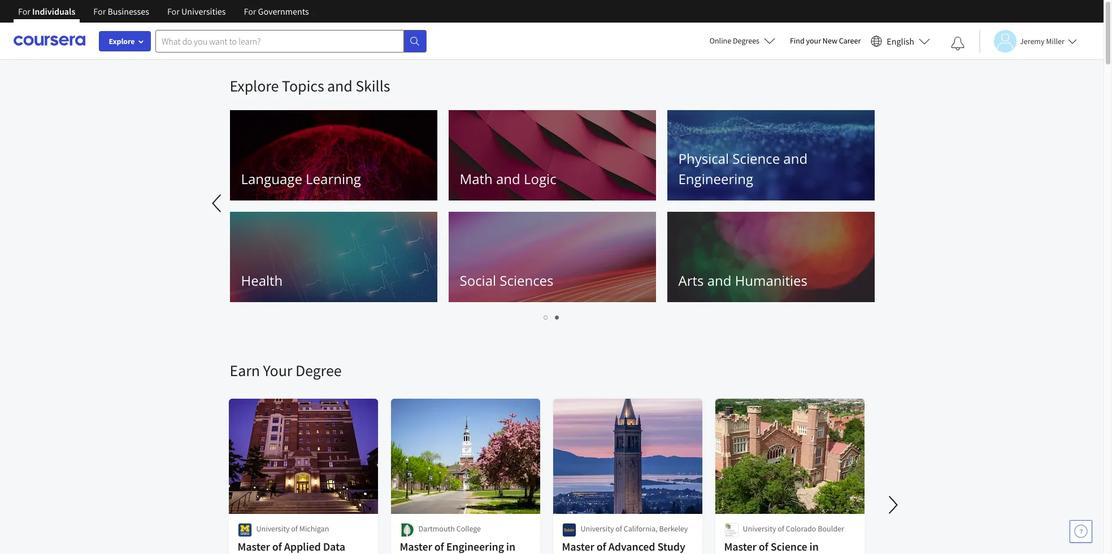 Task type: vqa. For each thing, say whether or not it's contained in the screenshot.
Math and Logic Link
yes



Task type: locate. For each thing, give the bounding box(es) containing it.
physical science and engineering
[[679, 149, 808, 188]]

of up master of advanced study
[[616, 524, 622, 534]]

1 horizontal spatial explore
[[230, 76, 279, 96]]

1 university from the left
[[256, 524, 290, 534]]

social sciences
[[460, 271, 554, 290]]

for left the governments
[[244, 6, 256, 17]]

earn
[[230, 361, 260, 381]]

explore
[[109, 36, 135, 46], [230, 76, 279, 96]]

in
[[507, 540, 516, 554], [810, 540, 819, 554]]

2 for from the left
[[93, 6, 106, 17]]

university of colorado boulder image
[[725, 524, 739, 538]]

arts and humanities image
[[667, 212, 875, 302]]

master inside master of science in
[[725, 540, 757, 554]]

of inside master of applied data
[[272, 540, 282, 554]]

in inside 'master of engineering in'
[[507, 540, 516, 554]]

earn your degree carousel element
[[224, 327, 1113, 555]]

previous slide image
[[204, 190, 231, 217]]

for businesses
[[93, 6, 149, 17]]

of inside master of science in
[[759, 540, 769, 554]]

explore inside explore dropdown button
[[109, 36, 135, 46]]

1 vertical spatial science
[[771, 540, 808, 554]]

0 vertical spatial engineering
[[679, 170, 754, 188]]

master down university of california, berkeley image on the right of the page
[[562, 540, 595, 554]]

1 horizontal spatial university
[[581, 524, 614, 534]]

1 horizontal spatial in
[[810, 540, 819, 554]]

1 vertical spatial explore
[[230, 76, 279, 96]]

list
[[230, 311, 874, 324]]

1 in from the left
[[507, 540, 516, 554]]

science down university of colorado boulder
[[771, 540, 808, 554]]

explore left topics
[[230, 76, 279, 96]]

0 horizontal spatial explore
[[109, 36, 135, 46]]

career
[[839, 36, 861, 46]]

dartmouth college image
[[400, 524, 414, 538]]

0 vertical spatial science
[[733, 149, 780, 168]]

3 for from the left
[[167, 6, 180, 17]]

0 horizontal spatial university
[[256, 524, 290, 534]]

and
[[327, 76, 353, 96], [784, 149, 808, 168], [496, 170, 521, 188], [708, 271, 732, 290]]

university up master of science in
[[743, 524, 777, 534]]

physical science and engineering link
[[667, 110, 875, 201]]

university of michigan
[[256, 524, 329, 534]]

for
[[18, 6, 30, 17], [93, 6, 106, 17], [167, 6, 180, 17], [244, 6, 256, 17]]

banner navigation
[[9, 0, 318, 31]]

of for science
[[759, 540, 769, 554]]

engineering down physical
[[679, 170, 754, 188]]

arts and humanities link
[[667, 212, 875, 302]]

science
[[733, 149, 780, 168], [771, 540, 808, 554]]

explore down for businesses
[[109, 36, 135, 46]]

4 for from the left
[[244, 6, 256, 17]]

list inside explore topics and skills carousel element
[[230, 311, 874, 324]]

explore topics and skills carousel element
[[0, 60, 881, 327]]

earn your degree
[[230, 361, 342, 381]]

language learning image
[[230, 110, 437, 201]]

colorado
[[786, 524, 817, 534]]

next slide image
[[880, 492, 907, 519]]

explore inside explore topics and skills carousel element
[[230, 76, 279, 96]]

math and logic link
[[449, 110, 656, 201]]

arts
[[679, 271, 704, 290]]

math and logic
[[460, 170, 557, 188]]

social sciences image
[[449, 212, 656, 302]]

master inside 'master of engineering in'
[[400, 540, 432, 554]]

for for governments
[[244, 6, 256, 17]]

of for applied
[[272, 540, 282, 554]]

online degrees button
[[701, 28, 785, 53]]

master
[[238, 540, 270, 554], [400, 540, 432, 554], [562, 540, 595, 554], [725, 540, 757, 554]]

universities
[[182, 6, 226, 17]]

language learning link
[[230, 110, 437, 201]]

for left individuals at the top left of the page
[[18, 6, 30, 17]]

2 horizontal spatial university
[[743, 524, 777, 534]]

math and logic image
[[449, 110, 656, 201]]

engineering inside 'master of engineering in'
[[446, 540, 504, 554]]

1 horizontal spatial engineering
[[679, 170, 754, 188]]

english
[[887, 35, 915, 47]]

for individuals
[[18, 6, 75, 17]]

your
[[263, 361, 293, 381]]

master down dartmouth college icon
[[400, 540, 432, 554]]

for for individuals
[[18, 6, 30, 17]]

businesses
[[108, 6, 149, 17]]

of inside 'master of engineering in'
[[435, 540, 444, 554]]

engineering down the college
[[446, 540, 504, 554]]

2 in from the left
[[810, 540, 819, 554]]

social
[[460, 271, 496, 290]]

explore for explore
[[109, 36, 135, 46]]

2 university from the left
[[581, 524, 614, 534]]

master inside master of applied data
[[238, 540, 270, 554]]

jeremy miller
[[1021, 36, 1065, 46]]

california,
[[624, 524, 658, 534]]

science right physical
[[733, 149, 780, 168]]

0 vertical spatial explore
[[109, 36, 135, 46]]

of
[[291, 524, 298, 534], [616, 524, 622, 534], [778, 524, 785, 534], [272, 540, 282, 554], [435, 540, 444, 554], [597, 540, 607, 554], [759, 540, 769, 554]]

humanities
[[735, 271, 808, 290]]

of for california,
[[616, 524, 622, 534]]

university up master of applied data on the left of the page
[[256, 524, 290, 534]]

0 horizontal spatial in
[[507, 540, 516, 554]]

of down university of michigan
[[272, 540, 282, 554]]

list containing 1
[[230, 311, 874, 324]]

your
[[807, 36, 822, 46]]

2 master from the left
[[400, 540, 432, 554]]

university
[[256, 524, 290, 534], [581, 524, 614, 534], [743, 524, 777, 534]]

What do you want to learn? text field
[[155, 30, 404, 52]]

learning
[[306, 170, 361, 188]]

of left advanced
[[597, 540, 607, 554]]

of down university of colorado boulder
[[759, 540, 769, 554]]

university right university of california, berkeley image on the right of the page
[[581, 524, 614, 534]]

0 horizontal spatial engineering
[[446, 540, 504, 554]]

of down dartmouth
[[435, 540, 444, 554]]

of up master of applied data on the left of the page
[[291, 524, 298, 534]]

social sciences link
[[449, 212, 656, 302]]

1 for from the left
[[18, 6, 30, 17]]

master down the university of michigan 'icon' in the bottom of the page
[[238, 540, 270, 554]]

4 master from the left
[[725, 540, 757, 554]]

1
[[544, 312, 549, 323]]

health image
[[230, 212, 437, 302]]

boulder
[[818, 524, 845, 534]]

engineering inside "physical science and engineering"
[[679, 170, 754, 188]]

master for master of engineering in
[[400, 540, 432, 554]]

of inside master of advanced study
[[597, 540, 607, 554]]

physical science and engineering image
[[667, 110, 875, 201]]

None search field
[[155, 30, 427, 52]]

help center image
[[1075, 525, 1088, 539]]

for left universities
[[167, 6, 180, 17]]

of for engineering
[[435, 540, 444, 554]]

of left colorado
[[778, 524, 785, 534]]

university for applied
[[256, 524, 290, 534]]

engineering
[[679, 170, 754, 188], [446, 540, 504, 554]]

explore topics and skills
[[230, 76, 390, 96]]

english button
[[867, 23, 935, 59]]

degree
[[296, 361, 342, 381]]

university of colorado boulder
[[743, 524, 845, 534]]

1 vertical spatial engineering
[[446, 540, 504, 554]]

2
[[556, 312, 560, 323]]

berkeley
[[660, 524, 688, 534]]

for left businesses
[[93, 6, 106, 17]]

3 university from the left
[[743, 524, 777, 534]]

science inside master of science in
[[771, 540, 808, 554]]

of for advanced
[[597, 540, 607, 554]]

master down university of colorado boulder icon
[[725, 540, 757, 554]]

master inside master of advanced study
[[562, 540, 595, 554]]

3 master from the left
[[562, 540, 595, 554]]

jeremy miller button
[[980, 30, 1078, 52]]

in inside master of science in
[[810, 540, 819, 554]]

master of science in
[[725, 540, 819, 555]]

1 master from the left
[[238, 540, 270, 554]]

governments
[[258, 6, 309, 17]]



Task type: describe. For each thing, give the bounding box(es) containing it.
master of advanced study
[[562, 540, 686, 555]]

college
[[457, 524, 481, 534]]

jeremy
[[1021, 36, 1045, 46]]

coursera image
[[14, 32, 85, 50]]

explore for explore topics and skills
[[230, 76, 279, 96]]

of for colorado
[[778, 524, 785, 534]]

find
[[790, 36, 805, 46]]

applied
[[284, 540, 321, 554]]

math
[[460, 170, 493, 188]]

university of california, berkeley
[[581, 524, 688, 534]]

of for michigan
[[291, 524, 298, 534]]

new
[[823, 36, 838, 46]]

topics
[[282, 76, 324, 96]]

dartmouth college
[[419, 524, 481, 534]]

data
[[323, 540, 345, 554]]

arts and humanities
[[679, 271, 808, 290]]

language learning
[[241, 170, 361, 188]]

michigan
[[299, 524, 329, 534]]

find your new career link
[[785, 34, 867, 48]]

for universities
[[167, 6, 226, 17]]

degrees
[[733, 36, 760, 46]]

sciences
[[500, 271, 554, 290]]

physical
[[679, 149, 729, 168]]

for for businesses
[[93, 6, 106, 17]]

language
[[241, 170, 302, 188]]

2 button
[[552, 311, 563, 324]]

and inside "physical science and engineering"
[[784, 149, 808, 168]]

university of michigan image
[[238, 524, 252, 538]]

master for master of applied data
[[238, 540, 270, 554]]

online degrees
[[710, 36, 760, 46]]

university of california, berkeley image
[[562, 524, 576, 538]]

logic
[[524, 170, 557, 188]]

in for master of science in
[[810, 540, 819, 554]]

find your new career
[[790, 36, 861, 46]]

university for advanced
[[581, 524, 614, 534]]

explore button
[[99, 31, 151, 51]]

miller
[[1047, 36, 1065, 46]]

master of engineering in
[[400, 540, 516, 555]]

university for science
[[743, 524, 777, 534]]

for governments
[[244, 6, 309, 17]]

advanced
[[609, 540, 656, 554]]

show notifications image
[[952, 37, 965, 50]]

online
[[710, 36, 732, 46]]

science inside "physical science and engineering"
[[733, 149, 780, 168]]

master of applied data
[[238, 540, 345, 555]]

dartmouth
[[419, 524, 455, 534]]

individuals
[[32, 6, 75, 17]]

study
[[658, 540, 686, 554]]

master for master of science in
[[725, 540, 757, 554]]

in for master of engineering in
[[507, 540, 516, 554]]

for for universities
[[167, 6, 180, 17]]

health link
[[230, 212, 437, 302]]

master for master of advanced study
[[562, 540, 595, 554]]

health
[[241, 271, 283, 290]]

1 button
[[541, 311, 552, 324]]

skills
[[356, 76, 390, 96]]



